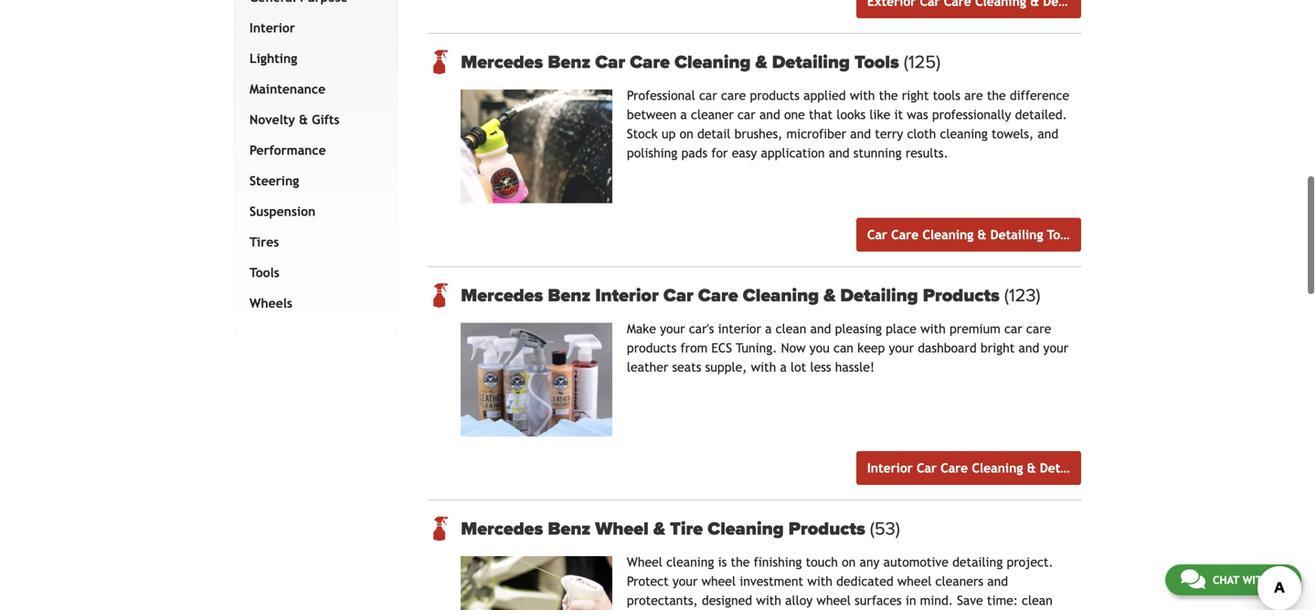 Task type: describe. For each thing, give the bounding box(es) containing it.
towels,
[[992, 127, 1034, 141]]

easy
[[732, 146, 757, 161]]

designed
[[702, 594, 753, 608]]

and down looks
[[850, 127, 871, 141]]

cloth
[[907, 127, 936, 141]]

mercedes benz                                                                                    wheel & tire cleaning products
[[461, 518, 870, 540]]

comments image
[[1181, 569, 1206, 591]]

polishing
[[627, 146, 678, 161]]

& inside car care cleaning & detailing tools link
[[978, 228, 987, 242]]

performance link
[[246, 135, 379, 166]]

interior link
[[246, 13, 379, 43]]

interior car care cleaning & detailing products thumbnail image image
[[461, 323, 612, 437]]

products for interior car care cleaning & detailing products
[[1097, 461, 1149, 476]]

car care cleaning & detailing tools thumbnail image image
[[461, 90, 612, 203]]

less
[[810, 360, 832, 375]]

cleaner
[[691, 108, 734, 122]]

mercedes benz                                                                                    interior car care cleaning & detailing products
[[461, 285, 1005, 307]]

tires link
[[246, 227, 379, 258]]

products for mercedes benz                                                                                    wheel & tire cleaning products
[[789, 518, 866, 540]]

cleaning inside professional car care products applied with the right tools are the difference between a cleaner car and one that looks like it was professionally detailed. stock up on detail brushes, microfiber and terry cloth cleaning towels, and polishing pads for easy application and stunning results.
[[940, 127, 988, 141]]

now
[[781, 341, 806, 356]]

interior car care cleaning & detailing products
[[868, 461, 1149, 476]]

a inside professional car care products applied with the right tools are the difference between a cleaner car and one that looks like it was professionally detailed. stock up on detail brushes, microfiber and terry cloth cleaning towels, and polishing pads for easy application and stunning results.
[[681, 108, 687, 122]]

mercedes for mercedes benz                                                                                    car care cleaning & detailing tools
[[461, 51, 543, 73]]

premium
[[950, 322, 1001, 337]]

professional car care products applied with the right tools are the difference between a cleaner car and one that looks like it was professionally detailed. stock up on detail brushes, microfiber and terry cloth cleaning towels, and polishing pads for easy application and stunning results.
[[627, 88, 1070, 161]]

dedicated
[[837, 575, 894, 589]]

detail
[[698, 127, 731, 141]]

& inside 'interior car care cleaning & detailing products' link
[[1027, 461, 1036, 476]]

microfiber
[[787, 127, 847, 141]]

automotive
[[884, 555, 949, 570]]

can
[[834, 341, 854, 356]]

steering link
[[246, 166, 379, 196]]

on inside wheel cleaning is the finishing touch on any automotive detailing project. protect your wheel investment with dedicated wheel cleaners and protectants, designed with alloy wheel surfaces in mind. save time: cle
[[842, 555, 856, 570]]

difference
[[1010, 88, 1070, 103]]

care inside professional car care products applied with the right tools are the difference between a cleaner car and one that looks like it was professionally detailed. stock up on detail brushes, microfiber and terry cloth cleaning towels, and polishing pads for easy application and stunning results.
[[721, 88, 746, 103]]

leather
[[627, 360, 669, 375]]

car's
[[689, 322, 714, 337]]

interior car care cleaning & detailing products link
[[857, 452, 1149, 485]]

applied
[[804, 88, 846, 103]]

with down touch
[[808, 575, 833, 589]]

novelty & gifts
[[250, 112, 340, 127]]

touch
[[806, 555, 838, 570]]

tools
[[933, 88, 961, 103]]

for
[[712, 146, 728, 161]]

care inside make your car's interior a clean and pleasing place with premium car care products from ecs tuning. now you can keep your dashboard bright and your leather seats supple, with a lot less hassle!
[[1027, 322, 1052, 337]]

professionally
[[932, 108, 1012, 122]]

between
[[627, 108, 677, 122]]

professional
[[627, 88, 696, 103]]

mercedes benz                                                                                    interior car care cleaning & detailing products link
[[461, 285, 1082, 307]]

wheels
[[250, 296, 292, 311]]

chat
[[1213, 574, 1240, 587]]

tuning.
[[736, 341, 778, 356]]

that
[[809, 108, 833, 122]]

brushes,
[[735, 127, 783, 141]]

time:
[[987, 594, 1018, 608]]

cleaners
[[936, 575, 984, 589]]

with down the investment
[[756, 594, 782, 608]]

0 horizontal spatial wheel
[[702, 575, 736, 589]]

mercedes benz                                                                                    car care cleaning & detailing tools link
[[461, 51, 1082, 73]]

seats
[[672, 360, 702, 375]]

your right bright at the right of the page
[[1044, 341, 1069, 356]]

chat with us
[[1213, 574, 1286, 587]]

2 horizontal spatial a
[[780, 360, 787, 375]]

terry
[[875, 127, 904, 141]]

and down detailed.
[[1038, 127, 1059, 141]]

supple,
[[705, 360, 747, 375]]

interior for interior car care cleaning & detailing products
[[868, 461, 913, 476]]

project.
[[1007, 555, 1054, 570]]

novelty & gifts link
[[246, 105, 379, 135]]

tools link
[[246, 258, 379, 288]]

with up dashboard
[[921, 322, 946, 337]]

mind.
[[920, 594, 953, 608]]

are
[[965, 88, 983, 103]]

pads
[[682, 146, 708, 161]]

maintenance
[[250, 82, 326, 96]]

us
[[1273, 574, 1286, 587]]

interior
[[718, 322, 761, 337]]

any
[[860, 555, 880, 570]]

gifts
[[312, 112, 340, 127]]

results.
[[906, 146, 949, 161]]

mercedes benz                                                                                    car care cleaning & detailing tools
[[461, 51, 904, 73]]

stunning
[[854, 146, 902, 161]]

1 vertical spatial a
[[765, 322, 772, 337]]

your up from on the bottom right of page
[[660, 322, 685, 337]]

tire
[[670, 518, 703, 540]]

lighting
[[250, 51, 297, 66]]

and right bright at the right of the page
[[1019, 341, 1040, 356]]

1 vertical spatial interior
[[595, 285, 659, 307]]

keep
[[858, 341, 885, 356]]

0 vertical spatial wheel
[[595, 518, 649, 540]]

surfaces
[[855, 594, 902, 608]]

one
[[784, 108, 805, 122]]

your down place
[[889, 341, 914, 356]]

interior for interior
[[250, 20, 295, 35]]

hassle!
[[835, 360, 875, 375]]

is
[[718, 555, 727, 570]]

alloy
[[785, 594, 813, 608]]

the inside wheel cleaning is the finishing touch on any automotive detailing project. protect your wheel investment with dedicated wheel cleaners and protectants, designed with alloy wheel surfaces in mind. save time: cle
[[731, 555, 750, 570]]

with inside professional car care products applied with the right tools are the difference between a cleaner car and one that looks like it was professionally detailed. stock up on detail brushes, microfiber and terry cloth cleaning towels, and polishing pads for easy application and stunning results.
[[850, 88, 875, 103]]



Task type: locate. For each thing, give the bounding box(es) containing it.
your up protectants,
[[673, 575, 698, 589]]

tools inside 'link'
[[250, 265, 280, 280]]

1 horizontal spatial car
[[738, 108, 756, 122]]

mercedes up wheel & tire cleaning products thumbnail image
[[461, 518, 543, 540]]

3 mercedes from the top
[[461, 518, 543, 540]]

products inside professional car care products applied with the right tools are the difference between a cleaner car and one that looks like it was professionally detailed. stock up on detail brushes, microfiber and terry cloth cleaning towels, and polishing pads for easy application and stunning results.
[[750, 88, 800, 103]]

a left cleaner
[[681, 108, 687, 122]]

3 benz from the top
[[548, 518, 591, 540]]

tools
[[855, 51, 899, 73], [1047, 228, 1077, 242], [250, 265, 280, 280]]

dashboard
[[918, 341, 977, 356]]

1 vertical spatial wheel
[[627, 555, 663, 570]]

up
[[662, 127, 676, 141]]

0 horizontal spatial the
[[731, 555, 750, 570]]

car up brushes,
[[738, 108, 756, 122]]

1 vertical spatial products
[[1097, 461, 1149, 476]]

investment
[[740, 575, 804, 589]]

car care cleaning & detailing tools link
[[857, 218, 1082, 252]]

and up time:
[[988, 575, 1008, 589]]

wheel
[[595, 518, 649, 540], [627, 555, 663, 570]]

benz
[[548, 51, 591, 73], [548, 285, 591, 307], [548, 518, 591, 540]]

from
[[681, 341, 708, 356]]

1 vertical spatial benz
[[548, 285, 591, 307]]

2 mercedes from the top
[[461, 285, 543, 307]]

care
[[630, 51, 670, 73], [892, 228, 919, 242], [698, 285, 738, 307], [941, 461, 968, 476]]

products up one
[[750, 88, 800, 103]]

2 benz from the top
[[548, 285, 591, 307]]

1 horizontal spatial on
[[842, 555, 856, 570]]

2 horizontal spatial tools
[[1047, 228, 1077, 242]]

ecs
[[712, 341, 732, 356]]

a
[[681, 108, 687, 122], [765, 322, 772, 337], [780, 360, 787, 375]]

0 horizontal spatial products
[[789, 518, 866, 540]]

1 vertical spatial products
[[627, 341, 677, 356]]

application
[[761, 146, 825, 161]]

1 benz from the top
[[548, 51, 591, 73]]

1 vertical spatial car
[[738, 108, 756, 122]]

2 vertical spatial a
[[780, 360, 787, 375]]

1 horizontal spatial the
[[879, 88, 898, 103]]

0 horizontal spatial tools
[[250, 265, 280, 280]]

a up tuning.
[[765, 322, 772, 337]]

1 horizontal spatial tools
[[855, 51, 899, 73]]

benz for interior
[[548, 285, 591, 307]]

wheel inside wheel cleaning is the finishing touch on any automotive detailing project. protect your wheel investment with dedicated wheel cleaners and protectants, designed with alloy wheel surfaces in mind. save time: cle
[[627, 555, 663, 570]]

detailed.
[[1015, 108, 1068, 122]]

1 vertical spatial cleaning
[[667, 555, 714, 570]]

suspension
[[250, 204, 316, 219]]

1 vertical spatial mercedes
[[461, 285, 543, 307]]

mercedes for mercedes benz                                                                                    wheel & tire cleaning products
[[461, 518, 543, 540]]

care right premium
[[1027, 322, 1052, 337]]

your inside wheel cleaning is the finishing touch on any automotive detailing project. protect your wheel investment with dedicated wheel cleaners and protectants, designed with alloy wheel surfaces in mind. save time: cle
[[673, 575, 698, 589]]

mercedes for mercedes benz                                                                                    interior car care cleaning & detailing products
[[461, 285, 543, 307]]

wheel right alloy
[[817, 594, 851, 608]]

protect
[[627, 575, 669, 589]]

products
[[750, 88, 800, 103], [627, 341, 677, 356]]

1 horizontal spatial products
[[923, 285, 1000, 307]]

protectants,
[[627, 594, 698, 608]]

lot
[[791, 360, 807, 375]]

mercedes up car care cleaning & detailing tools thumbnail image
[[461, 51, 543, 73]]

benz up car care cleaning & detailing tools thumbnail image
[[548, 51, 591, 73]]

with left us
[[1243, 574, 1270, 587]]

wheel cleaning is the finishing touch on any automotive detailing project. protect your wheel investment with dedicated wheel cleaners and protectants, designed with alloy wheel surfaces in mind. save time: cle
[[627, 555, 1061, 611]]

1 horizontal spatial interior
[[595, 285, 659, 307]]

right
[[902, 88, 929, 103]]

car up cleaner
[[699, 88, 717, 103]]

cleaning left is
[[667, 555, 714, 570]]

car care cleaning & detailing tools
[[868, 228, 1077, 242]]

products up leather
[[627, 341, 677, 356]]

1 horizontal spatial care
[[1027, 322, 1052, 337]]

cleaning inside wheel cleaning is the finishing touch on any automotive detailing project. protect your wheel investment with dedicated wheel cleaners and protectants, designed with alloy wheel surfaces in mind. save time: cle
[[667, 555, 714, 570]]

0 horizontal spatial interior
[[250, 20, 295, 35]]

2 horizontal spatial the
[[987, 88, 1006, 103]]

1 vertical spatial care
[[1027, 322, 1052, 337]]

2 vertical spatial benz
[[548, 518, 591, 540]]

products inside make your car's interior a clean and pleasing place with premium car care products from ecs tuning. now you can keep your dashboard bright and your leather seats supple, with a lot less hassle!
[[627, 341, 677, 356]]

and up brushes,
[[760, 108, 781, 122]]

2 horizontal spatial products
[[1097, 461, 1149, 476]]

was
[[907, 108, 929, 122]]

in
[[906, 594, 917, 608]]

2 horizontal spatial car
[[1005, 322, 1023, 337]]

mercedes benz                                                                                    wheel & tire cleaning products link
[[461, 518, 1082, 540]]

and inside wheel cleaning is the finishing touch on any automotive detailing project. protect your wheel investment with dedicated wheel cleaners and protectants, designed with alloy wheel surfaces in mind. save time: cle
[[988, 575, 1008, 589]]

car inside make your car's interior a clean and pleasing place with premium car care products from ecs tuning. now you can keep your dashboard bright and your leather seats supple, with a lot less hassle!
[[1005, 322, 1023, 337]]

steering
[[250, 174, 299, 188]]

chat with us link
[[1166, 565, 1302, 596]]

clean
[[776, 322, 807, 337]]

detailing
[[772, 51, 850, 73], [991, 228, 1044, 242], [841, 285, 918, 307], [1040, 461, 1093, 476]]

1 horizontal spatial a
[[765, 322, 772, 337]]

1 horizontal spatial products
[[750, 88, 800, 103]]

on
[[680, 127, 694, 141], [842, 555, 856, 570]]

2 vertical spatial interior
[[868, 461, 913, 476]]

stock
[[627, 127, 658, 141]]

0 vertical spatial tools
[[855, 51, 899, 73]]

save
[[957, 594, 983, 608]]

the right are
[[987, 88, 1006, 103]]

0 vertical spatial products
[[923, 285, 1000, 307]]

0 horizontal spatial a
[[681, 108, 687, 122]]

care up cleaner
[[721, 88, 746, 103]]

benz up the 'interior car care cleaning & detailing products thumbnail image'
[[548, 285, 591, 307]]

2 horizontal spatial wheel
[[898, 575, 932, 589]]

wheel down is
[[702, 575, 736, 589]]

0 vertical spatial a
[[681, 108, 687, 122]]

on left any
[[842, 555, 856, 570]]

maintenance link
[[246, 74, 379, 105]]

car up bright at the right of the page
[[1005, 322, 1023, 337]]

on inside professional car care products applied with the right tools are the difference between a cleaner car and one that looks like it was professionally detailed. stock up on detail brushes, microfiber and terry cloth cleaning towels, and polishing pads for easy application and stunning results.
[[680, 127, 694, 141]]

products
[[923, 285, 1000, 307], [1097, 461, 1149, 476], [789, 518, 866, 540]]

0 vertical spatial benz
[[548, 51, 591, 73]]

1 vertical spatial on
[[842, 555, 856, 570]]

1 horizontal spatial wheel
[[817, 594, 851, 608]]

pleasing
[[835, 322, 882, 337]]

cleaning
[[675, 51, 751, 73], [923, 228, 974, 242], [743, 285, 819, 307], [972, 461, 1023, 476], [708, 518, 784, 540]]

performance
[[250, 143, 326, 158]]

the right is
[[731, 555, 750, 570]]

0 vertical spatial interior
[[250, 20, 295, 35]]

care
[[721, 88, 746, 103], [1027, 322, 1052, 337]]

make
[[627, 322, 656, 337]]

1 vertical spatial tools
[[1047, 228, 1077, 242]]

benz for wheel
[[548, 518, 591, 540]]

suspension link
[[246, 196, 379, 227]]

make your car's interior a clean and pleasing place with premium car care products from ecs tuning. now you can keep your dashboard bright and your leather seats supple, with a lot less hassle!
[[627, 322, 1069, 375]]

tires
[[250, 235, 279, 249]]

0 horizontal spatial car
[[699, 88, 717, 103]]

looks
[[837, 108, 866, 122]]

2 vertical spatial products
[[789, 518, 866, 540]]

the up like
[[879, 88, 898, 103]]

interior
[[250, 20, 295, 35], [595, 285, 659, 307], [868, 461, 913, 476]]

& inside novelty & gifts link
[[299, 112, 308, 127]]

0 vertical spatial products
[[750, 88, 800, 103]]

like
[[870, 108, 891, 122]]

it
[[895, 108, 903, 122]]

2 horizontal spatial interior
[[868, 461, 913, 476]]

with up looks
[[850, 88, 875, 103]]

car
[[595, 51, 625, 73], [868, 228, 888, 242], [664, 285, 694, 307], [917, 461, 937, 476]]

mercedes up the 'interior car care cleaning & detailing products thumbnail image'
[[461, 285, 543, 307]]

lighting link
[[246, 43, 379, 74]]

2 vertical spatial car
[[1005, 322, 1023, 337]]

2 vertical spatial tools
[[250, 265, 280, 280]]

0 vertical spatial car
[[699, 88, 717, 103]]

and down microfiber
[[829, 146, 850, 161]]

0 vertical spatial cleaning
[[940, 127, 988, 141]]

0 horizontal spatial on
[[680, 127, 694, 141]]

place
[[886, 322, 917, 337]]

with
[[850, 88, 875, 103], [921, 322, 946, 337], [751, 360, 776, 375], [1243, 574, 1270, 587], [808, 575, 833, 589], [756, 594, 782, 608]]

0 horizontal spatial products
[[627, 341, 677, 356]]

benz up wheel & tire cleaning products thumbnail image
[[548, 518, 591, 540]]

and up you
[[811, 322, 831, 337]]

a left lot
[[780, 360, 787, 375]]

1 horizontal spatial cleaning
[[940, 127, 988, 141]]

0 vertical spatial care
[[721, 88, 746, 103]]

wheel down automotive
[[898, 575, 932, 589]]

detailing
[[953, 555, 1003, 570]]

1 mercedes from the top
[[461, 51, 543, 73]]

bright
[[981, 341, 1015, 356]]

wheels link
[[246, 288, 379, 319]]

0 horizontal spatial care
[[721, 88, 746, 103]]

on right up
[[680, 127, 694, 141]]

wheel & tire cleaning products thumbnail image image
[[461, 557, 612, 611]]

0 vertical spatial on
[[680, 127, 694, 141]]

with down tuning.
[[751, 360, 776, 375]]

mercedes
[[461, 51, 543, 73], [461, 285, 543, 307], [461, 518, 543, 540]]

cleaning down professionally
[[940, 127, 988, 141]]

0 horizontal spatial cleaning
[[667, 555, 714, 570]]

2 vertical spatial mercedes
[[461, 518, 543, 540]]

novelty
[[250, 112, 295, 127]]

you
[[810, 341, 830, 356]]

0 vertical spatial mercedes
[[461, 51, 543, 73]]

wheel
[[702, 575, 736, 589], [898, 575, 932, 589], [817, 594, 851, 608]]

benz for car
[[548, 51, 591, 73]]

finishing
[[754, 555, 802, 570]]



Task type: vqa. For each thing, say whether or not it's contained in the screenshot.
Shipping in Shipping and Stock Status Policy
no



